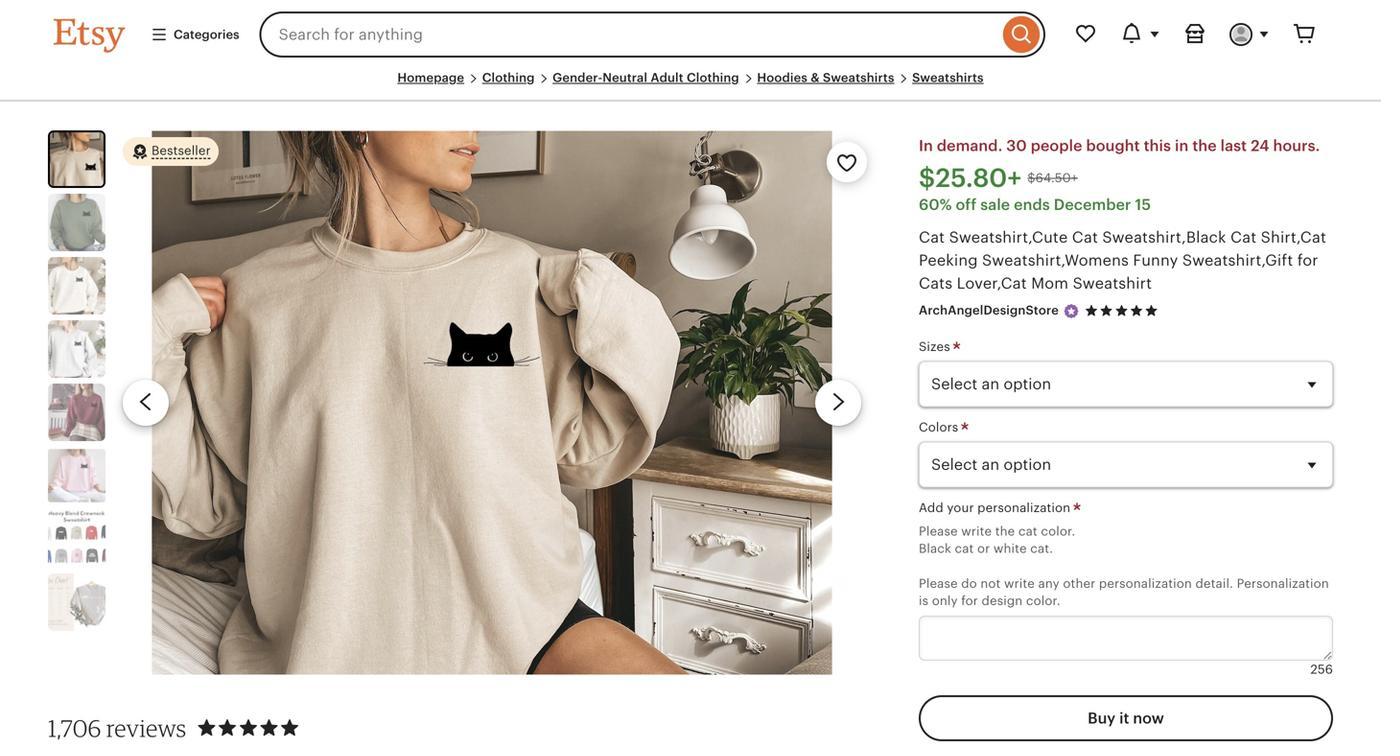 Task type: describe. For each thing, give the bounding box(es) containing it.
1 sweatshirts from the left
[[823, 71, 895, 85]]

sweatshirts link
[[913, 71, 984, 85]]

buy it now
[[1088, 710, 1165, 728]]

0 horizontal spatial cat sweatshirtcute cat sweatshirtblack cat shirtcat peeking image 1 image
[[50, 133, 104, 186]]

hours.
[[1274, 137, 1321, 155]]

sweatshirt
[[1074, 275, 1153, 292]]

color. inside please do not write any other personalization detail. personalization is only for design color.
[[1027, 594, 1061, 609]]

none search field inside the 'categories' banner
[[260, 12, 1046, 58]]

black
[[919, 542, 952, 556]]

buy it now button
[[919, 696, 1334, 742]]

demand.
[[938, 137, 1003, 155]]

cat sweatshirtcute cat sweatshirtblack cat shirtcat peeking image 4 image
[[48, 321, 106, 378]]

hoodies & sweatshirts
[[758, 71, 895, 85]]

write inside please do not write any other personalization detail. personalization is only for design color.
[[1005, 577, 1035, 591]]

lover,cat
[[957, 275, 1028, 292]]

in demand. 30 people bought this in the last 24 hours.
[[919, 137, 1321, 155]]

color. inside please write the cat color. black cat or white cat.
[[1042, 524, 1076, 539]]

bestseller button
[[123, 136, 219, 167]]

sweatshirt,gift
[[1183, 252, 1294, 269]]

people
[[1031, 137, 1083, 155]]

now
[[1134, 710, 1165, 728]]

for inside cat sweatshirt,cute cat sweatshirt,black cat shirt,cat peeking sweatshirt,womens funny sweatshirt,gift for cats lover,cat mom sweatshirt
[[1298, 252, 1319, 269]]

Search for anything text field
[[260, 12, 999, 58]]

ends
[[1015, 196, 1051, 213]]

last
[[1221, 137, 1248, 155]]

hoodies
[[758, 71, 808, 85]]

or
[[978, 542, 991, 556]]

adult
[[651, 71, 684, 85]]

archangeldesignstore link
[[919, 303, 1059, 318]]

colors
[[919, 420, 962, 435]]

60% off sale ends december 15
[[919, 196, 1152, 213]]

your
[[948, 501, 975, 516]]

detail.
[[1196, 577, 1234, 591]]

is
[[919, 594, 929, 609]]

cat sweatshirtcute cat sweatshirtblack cat shirtcat peeking image 7 image
[[48, 511, 106, 568]]

cat sweatshirtcute cat sweatshirtblack cat shirtcat peeking image 8 image
[[48, 574, 106, 632]]

personalization
[[1238, 577, 1330, 591]]

gender-
[[553, 71, 603, 85]]

funny
[[1134, 252, 1179, 269]]

&
[[811, 71, 820, 85]]

december
[[1054, 196, 1132, 213]]

Add your personalization text field
[[919, 616, 1334, 661]]

sweatshirt,cute
[[950, 229, 1069, 246]]

in
[[1176, 137, 1189, 155]]

2 sweatshirts from the left
[[913, 71, 984, 85]]

please for please do not write any other personalization detail. personalization is only for design color.
[[919, 577, 958, 591]]

cat sweatshirtcute cat sweatshirtblack cat shirtcat peeking image 5 image
[[48, 384, 106, 442]]

cats
[[919, 275, 953, 292]]

1,706 reviews
[[48, 714, 187, 743]]

sizes
[[919, 340, 954, 354]]

cat sweatshirtcute cat sweatshirtblack cat shirtcat peeking image 6 image
[[48, 447, 106, 505]]

categories
[[174, 27, 240, 42]]

personalization inside please do not write any other personalization detail. personalization is only for design color.
[[1100, 577, 1193, 591]]

homepage link
[[398, 71, 465, 85]]

$25.80+ $64.50+
[[919, 163, 1078, 193]]

in
[[919, 137, 934, 155]]

cat sweatshirtcute cat sweatshirtblack cat shirtcat peeking image 2 image
[[48, 194, 106, 252]]

add
[[919, 501, 944, 516]]



Task type: locate. For each thing, give the bounding box(es) containing it.
1 cat from the left
[[919, 229, 946, 246]]

for inside please do not write any other personalization detail. personalization is only for design color.
[[962, 594, 979, 609]]

please write the cat color. black cat or white cat.
[[919, 524, 1076, 556]]

color. down any
[[1027, 594, 1061, 609]]

archangeldesignstore
[[919, 303, 1059, 318]]

please
[[919, 524, 958, 539], [919, 577, 958, 591]]

2 horizontal spatial cat
[[1231, 229, 1257, 246]]

sweatshirts
[[823, 71, 895, 85], [913, 71, 984, 85]]

color. up cat.
[[1042, 524, 1076, 539]]

reviews
[[106, 714, 187, 743]]

design
[[982, 594, 1023, 609]]

the up white at the right bottom
[[996, 524, 1016, 539]]

0 horizontal spatial cat
[[955, 542, 975, 556]]

neutral
[[603, 71, 648, 85]]

2 clothing from the left
[[687, 71, 740, 85]]

personalization
[[978, 501, 1071, 516], [1100, 577, 1193, 591]]

please for please write the cat color. black cat or white cat.
[[919, 524, 958, 539]]

0 vertical spatial for
[[1298, 252, 1319, 269]]

gender-neutral adult clothing link
[[553, 71, 740, 85]]

bestseller
[[152, 144, 211, 158]]

buy
[[1088, 710, 1116, 728]]

for
[[1298, 252, 1319, 269], [962, 594, 979, 609]]

1,706
[[48, 714, 101, 743]]

peeking
[[919, 252, 979, 269]]

only
[[933, 594, 958, 609]]

star_seller image
[[1063, 303, 1081, 320]]

0 horizontal spatial cat
[[919, 229, 946, 246]]

1 horizontal spatial personalization
[[1100, 577, 1193, 591]]

please inside please write the cat color. black cat or white cat.
[[919, 524, 958, 539]]

2 please from the top
[[919, 577, 958, 591]]

1 horizontal spatial the
[[1193, 137, 1218, 155]]

please inside please do not write any other personalization detail. personalization is only for design color.
[[919, 577, 958, 591]]

256
[[1311, 663, 1334, 677]]

off
[[956, 196, 977, 213]]

0 vertical spatial color.
[[1042, 524, 1076, 539]]

add your personalization
[[919, 501, 1075, 516]]

please do not write any other personalization detail. personalization is only for design color.
[[919, 577, 1330, 609]]

mom
[[1032, 275, 1069, 292]]

$25.80+
[[919, 163, 1022, 193]]

the inside please write the cat color. black cat or white cat.
[[996, 524, 1016, 539]]

cat
[[919, 229, 946, 246], [1073, 229, 1099, 246], [1231, 229, 1257, 246]]

please up black
[[919, 524, 958, 539]]

cat up 'sweatshirt,gift'
[[1231, 229, 1257, 246]]

please up only
[[919, 577, 958, 591]]

0 horizontal spatial clothing
[[482, 71, 535, 85]]

cat up peeking
[[919, 229, 946, 246]]

cat sweatshirtcute cat sweatshirtblack cat shirtcat peeking image 3 image
[[48, 257, 106, 315]]

1 please from the top
[[919, 524, 958, 539]]

personalization up please write the cat color. black cat or white cat.
[[978, 501, 1071, 516]]

$64.50+
[[1028, 171, 1078, 185]]

15
[[1136, 196, 1152, 213]]

3 cat from the left
[[1231, 229, 1257, 246]]

1 horizontal spatial sweatshirts
[[913, 71, 984, 85]]

0 horizontal spatial personalization
[[978, 501, 1071, 516]]

the right 'in'
[[1193, 137, 1218, 155]]

for down do
[[962, 594, 979, 609]]

sweatshirts right & at the right of page
[[823, 71, 895, 85]]

0 horizontal spatial the
[[996, 524, 1016, 539]]

cat.
[[1031, 542, 1054, 556]]

write up design
[[1005, 577, 1035, 591]]

color.
[[1042, 524, 1076, 539], [1027, 594, 1061, 609]]

1 horizontal spatial clothing
[[687, 71, 740, 85]]

any
[[1039, 577, 1060, 591]]

clothing
[[482, 71, 535, 85], [687, 71, 740, 85]]

cat left or
[[955, 542, 975, 556]]

1 horizontal spatial cat
[[1019, 524, 1038, 539]]

the
[[1193, 137, 1218, 155], [996, 524, 1016, 539]]

0 vertical spatial write
[[962, 524, 993, 539]]

0 horizontal spatial sweatshirts
[[823, 71, 895, 85]]

0 horizontal spatial for
[[962, 594, 979, 609]]

1 vertical spatial for
[[962, 594, 979, 609]]

write up or
[[962, 524, 993, 539]]

1 vertical spatial cat
[[955, 542, 975, 556]]

bought
[[1087, 137, 1141, 155]]

cat up cat.
[[1019, 524, 1038, 539]]

0 horizontal spatial write
[[962, 524, 993, 539]]

write inside please write the cat color. black cat or white cat.
[[962, 524, 993, 539]]

it
[[1120, 710, 1130, 728]]

gender-neutral adult clothing
[[553, 71, 740, 85]]

homepage
[[398, 71, 465, 85]]

2 cat from the left
[[1073, 229, 1099, 246]]

0 vertical spatial please
[[919, 524, 958, 539]]

categories banner
[[19, 0, 1363, 69]]

60%
[[919, 196, 953, 213]]

cat down december
[[1073, 229, 1099, 246]]

30
[[1007, 137, 1028, 155]]

other
[[1064, 577, 1096, 591]]

cat
[[1019, 524, 1038, 539], [955, 542, 975, 556]]

1 vertical spatial personalization
[[1100, 577, 1193, 591]]

1 vertical spatial the
[[996, 524, 1016, 539]]

categories button
[[136, 17, 254, 52]]

do
[[962, 577, 978, 591]]

1 vertical spatial color.
[[1027, 594, 1061, 609]]

this
[[1145, 137, 1172, 155]]

write
[[962, 524, 993, 539], [1005, 577, 1035, 591]]

1 vertical spatial write
[[1005, 577, 1035, 591]]

white
[[994, 542, 1028, 556]]

sweatshirt,womens
[[983, 252, 1130, 269]]

sweatshirts up demand.
[[913, 71, 984, 85]]

sale
[[981, 196, 1011, 213]]

clothing left the gender-
[[482, 71, 535, 85]]

not
[[981, 577, 1001, 591]]

shirt,cat
[[1262, 229, 1327, 246]]

menu bar containing homepage
[[54, 69, 1328, 102]]

personalization up add your personalization text field
[[1100, 577, 1193, 591]]

sweatshirt,black
[[1103, 229, 1227, 246]]

1 horizontal spatial for
[[1298, 252, 1319, 269]]

0 vertical spatial personalization
[[978, 501, 1071, 516]]

0 vertical spatial the
[[1193, 137, 1218, 155]]

menu bar
[[54, 69, 1328, 102]]

1 vertical spatial please
[[919, 577, 958, 591]]

1 clothing from the left
[[482, 71, 535, 85]]

1 horizontal spatial write
[[1005, 577, 1035, 591]]

cat sweatshirt,cute cat sweatshirt,black cat shirt,cat peeking sweatshirt,womens funny sweatshirt,gift for cats lover,cat mom sweatshirt
[[919, 229, 1327, 292]]

0 vertical spatial cat
[[1019, 524, 1038, 539]]

clothing right adult
[[687, 71, 740, 85]]

1 horizontal spatial cat sweatshirtcute cat sweatshirtblack cat shirtcat peeking image 1 image
[[111, 131, 873, 675]]

hoodies & sweatshirts link
[[758, 71, 895, 85]]

24
[[1252, 137, 1270, 155]]

clothing link
[[482, 71, 535, 85]]

cat sweatshirtcute cat sweatshirtblack cat shirtcat peeking image 1 image
[[111, 131, 873, 675], [50, 133, 104, 186]]

1 horizontal spatial cat
[[1073, 229, 1099, 246]]

for down shirt,cat
[[1298, 252, 1319, 269]]

None search field
[[260, 12, 1046, 58]]



Task type: vqa. For each thing, say whether or not it's contained in the screenshot.
the
yes



